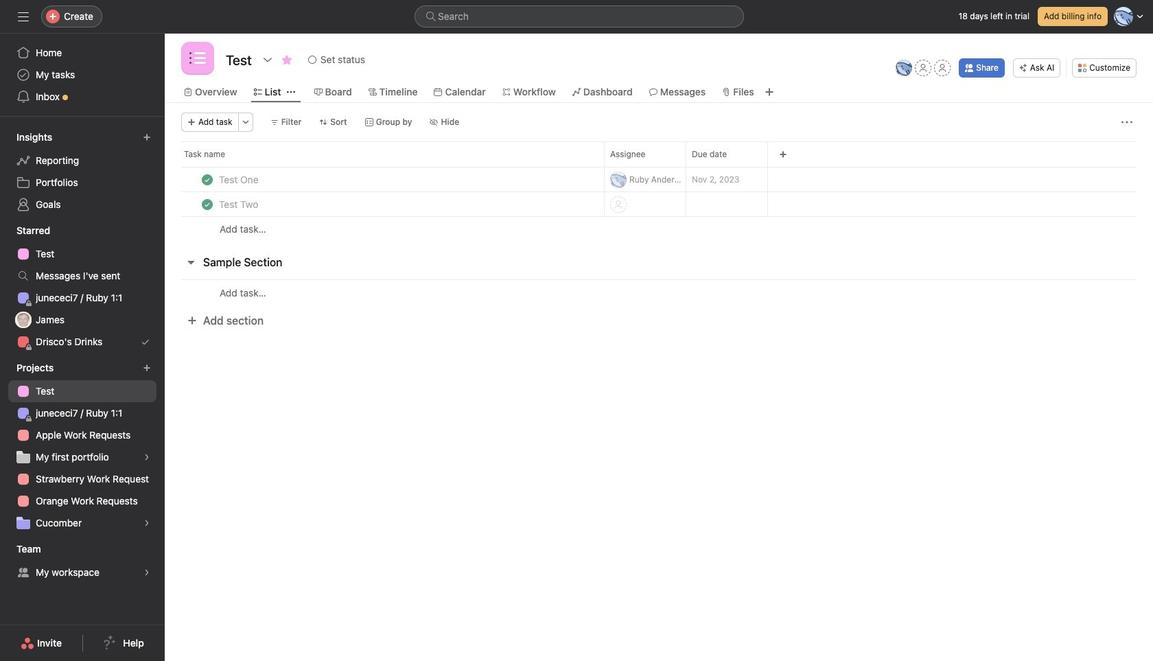 Task type: locate. For each thing, give the bounding box(es) containing it.
more actions image
[[1122, 117, 1133, 128], [241, 118, 250, 126]]

completed image for task name text box within test two cell
[[199, 196, 216, 213]]

list box
[[415, 5, 744, 27]]

completed image
[[199, 171, 216, 188], [199, 196, 216, 213]]

1 completed image from the top
[[199, 171, 216, 188]]

new project or portfolio image
[[143, 364, 151, 372]]

0 vertical spatial task name text field
[[216, 173, 263, 186]]

2 completed image from the top
[[199, 196, 216, 213]]

1 horizontal spatial more actions image
[[1122, 117, 1133, 128]]

task name text field for test one cell
[[216, 173, 263, 186]]

test one cell
[[165, 167, 604, 192]]

completed image inside test two cell
[[199, 196, 216, 213]]

task name text field inside test one cell
[[216, 173, 263, 186]]

add tab image
[[764, 87, 775, 98]]

completed checkbox inside test two cell
[[199, 196, 216, 213]]

Task name text field
[[216, 173, 263, 186], [216, 197, 263, 211]]

1 vertical spatial completed checkbox
[[199, 196, 216, 213]]

header untitled section tree grid
[[165, 167, 1154, 242]]

2 completed checkbox from the top
[[199, 196, 216, 213]]

0 vertical spatial completed checkbox
[[199, 171, 216, 188]]

completed image inside test one cell
[[199, 171, 216, 188]]

new insights image
[[143, 133, 151, 141]]

task name text field inside test two cell
[[216, 197, 263, 211]]

list image
[[190, 50, 206, 67]]

Completed checkbox
[[199, 171, 216, 188], [199, 196, 216, 213]]

1 completed checkbox from the top
[[199, 171, 216, 188]]

1 vertical spatial task name text field
[[216, 197, 263, 211]]

remove from starred image
[[281, 54, 292, 65]]

0 vertical spatial completed image
[[199, 171, 216, 188]]

2 task name text field from the top
[[216, 197, 263, 211]]

completed checkbox inside test one cell
[[199, 171, 216, 188]]

1 vertical spatial completed image
[[199, 196, 216, 213]]

None text field
[[222, 47, 255, 72]]

1 task name text field from the top
[[216, 173, 263, 186]]

see details, cucomber image
[[143, 519, 151, 527]]

see details, my workspace image
[[143, 569, 151, 577]]

row
[[165, 141, 1154, 167], [181, 166, 1137, 168], [165, 167, 1154, 192], [165, 192, 1154, 217], [165, 216, 1154, 242], [165, 279, 1154, 306]]

manage project members image
[[896, 60, 913, 76]]

projects element
[[0, 356, 165, 537]]



Task type: vqa. For each thing, say whether or not it's contained in the screenshot.
1st Mark complete checkbox from the bottom
no



Task type: describe. For each thing, give the bounding box(es) containing it.
see details, my first portfolio image
[[143, 453, 151, 461]]

0 horizontal spatial more actions image
[[241, 118, 250, 126]]

starred element
[[0, 218, 165, 356]]

completed checkbox for task name text box within test two cell
[[199, 196, 216, 213]]

add field image
[[779, 150, 788, 159]]

collapse task list for this group image
[[185, 257, 196, 268]]

task name text field for test two cell
[[216, 197, 263, 211]]

tab actions image
[[287, 88, 295, 96]]

completed image for task name text box in the test one cell
[[199, 171, 216, 188]]

show options image
[[262, 54, 273, 65]]

completed checkbox for task name text box in the test one cell
[[199, 171, 216, 188]]

global element
[[0, 34, 165, 116]]

insights element
[[0, 125, 165, 218]]

hide sidebar image
[[18, 11, 29, 22]]

test two cell
[[165, 192, 604, 217]]

teams element
[[0, 537, 165, 586]]



